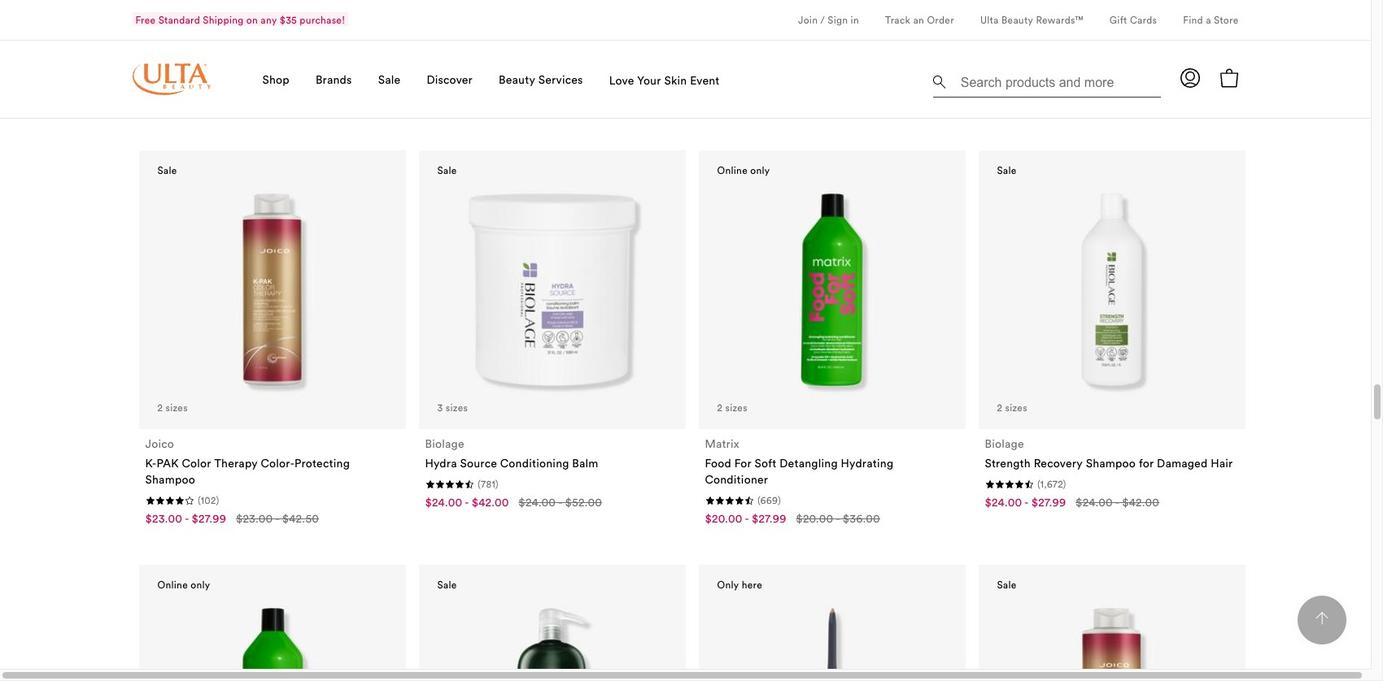 Task type: locate. For each thing, give the bounding box(es) containing it.
2 sizes up joico
[[157, 402, 188, 415]]

$24.00 down hydra
[[425, 495, 462, 510]]

of
[[1011, 38, 1021, 53]]

shampoo down "pak"
[[145, 472, 195, 487]]

3 2 sizes from the left
[[997, 402, 1028, 415]]

free standard shipping on any $35 purchase!
[[135, 13, 345, 26]]

2
[[157, 402, 163, 415], [717, 402, 723, 415], [997, 402, 1003, 415]]

$28.00
[[145, 77, 182, 92], [238, 77, 276, 92], [749, 77, 786, 92]]

biolage up hydra
[[425, 437, 464, 451]]

curlsmith curl defining styling souffle
[[145, 18, 297, 53]]

2 horizontal spatial 2
[[997, 402, 1003, 415]]

2 horizontal spatial color
[[1025, 38, 1054, 53]]

biolage up strength
[[985, 437, 1024, 451]]

1 $24.00 from the left
[[425, 495, 462, 510]]

$28.00 up 'purchase'
[[238, 77, 276, 92]]

1 sale link from the left
[[419, 565, 686, 682]]

0 horizontal spatial conditioner
[[608, 38, 672, 53]]

4 sizes from the left
[[1005, 402, 1028, 415]]

1 vertical spatial $52.00
[[565, 495, 602, 510]]

1 2 sizes from the left
[[157, 402, 188, 415]]

3 sizes from the left
[[725, 402, 748, 415]]

sizes up 'matrix'
[[725, 402, 748, 415]]

1 horizontal spatial beauty
[[1002, 13, 1034, 26]]

here
[[742, 579, 762, 592]]

matrix food for soft detangling hydrating conditioner
[[705, 437, 894, 487]]

0 horizontal spatial $20.00
[[705, 511, 743, 526]]

$34.99 inside blondage color depositing purple conditioner 915 ) $26.00 - $34.99 $26.00 - $52.00
[[472, 77, 509, 92]]

1 vertical spatial gift
[[172, 96, 190, 108]]

1 horizontal spatial online only
[[717, 165, 770, 177]]

shipping
[[203, 13, 244, 26]]

1 $52.00 from the top
[[565, 77, 602, 92]]

) up the $24.00 - $27.99 $24.00 - $42.00 at the bottom
[[1063, 478, 1067, 490]]

free inside $28.00 - $34.99 $28.00 - $40.00 free gift with purchase
[[149, 96, 169, 108]]

1 2 from the left
[[157, 402, 163, 415]]

0 vertical spatial online
[[717, 165, 748, 177]]

2 2 from the left
[[717, 402, 723, 415]]

1 vertical spatial online
[[157, 579, 188, 592]]

hint
[[985, 38, 1008, 53]]

1 vertical spatial only
[[191, 579, 210, 592]]

1 $20.00 from the left
[[705, 511, 743, 526]]

2 sizes
[[157, 402, 188, 415], [717, 402, 748, 415], [997, 402, 1028, 415]]

781
[[481, 478, 496, 490]]

$27.99 down bond
[[705, 77, 740, 92]]

( down recovery
[[1037, 478, 1041, 490]]

2 $24.00 from the left
[[519, 495, 556, 510]]

0 horizontal spatial $42.00
[[472, 495, 509, 510]]

$34.99 down 915
[[472, 77, 509, 92]]

conditioner inside matrix food for soft detangling hydrating conditioner
[[705, 472, 768, 487]]

0 horizontal spatial only
[[191, 579, 210, 592]]

0 horizontal spatial $34.99
[[192, 77, 229, 92]]

$52.00 inside blondage color depositing purple conditioner 915 ) $26.00 - $34.99 $26.00 - $52.00
[[565, 77, 602, 92]]

color inside joico k-pak color therapy color-protecting shampoo
[[182, 456, 211, 471]]

back to top image
[[1316, 613, 1329, 626]]

$20.00 down food
[[705, 511, 743, 526]]

ulta beauty rewards™ button
[[980, 0, 1084, 40]]

$27.99 for matrix food for soft detangling hydrating conditioner
[[752, 511, 787, 526]]

)
[[496, 60, 499, 72], [496, 478, 499, 490], [1063, 478, 1067, 490], [216, 494, 219, 507], [778, 494, 781, 507]]

2 $42.00 from the left
[[1122, 495, 1160, 510]]

$27.99 down ( 102 )
[[192, 511, 226, 526]]

online for matrix food for soft detangling hydrating conditioner image
[[717, 165, 748, 177]]

1 $28.00 from the left
[[145, 77, 182, 92]]

gift inside $28.00 - $34.99 $28.00 - $40.00 free gift with purchase
[[172, 96, 190, 108]]

biolage inside biolage strength recovery shampoo for damaged hair
[[985, 437, 1024, 451]]

rewards™
[[1036, 13, 1084, 26]]

biolage
[[425, 437, 464, 451], [985, 437, 1024, 451]]

free up curl
[[135, 13, 156, 26]]

gift left with
[[172, 96, 190, 108]]

1 vertical spatial online only
[[157, 579, 210, 592]]

$27.99 down 669
[[752, 511, 787, 526]]

$52.00 left love at the left top
[[565, 77, 602, 92]]

( down soft
[[758, 494, 761, 507]]

1 $26.00 from the left
[[425, 77, 463, 92]]

$34.99 inside $28.00 - $34.99 $28.00 - $40.00 free gift with purchase
[[192, 77, 229, 92]]

0 items in bag image
[[1219, 68, 1239, 88]]

sizes up joico
[[166, 402, 188, 415]]

1 vertical spatial beauty
[[499, 72, 535, 87]]

2 vertical spatial free
[[149, 96, 169, 108]]

None search field
[[933, 62, 1161, 101]]

gift left cards
[[1110, 14, 1128, 26]]

0 horizontal spatial online
[[157, 579, 188, 592]]

$20.00
[[705, 511, 743, 526], [796, 511, 834, 526]]

0 vertical spatial gift
[[1110, 14, 1128, 26]]

1 horizontal spatial only
[[750, 165, 770, 177]]

1 $13.79 from the left
[[985, 77, 1018, 92]]

shampoo left for
[[1086, 456, 1136, 471]]

1 horizontal spatial sale link
[[979, 565, 1245, 682]]

$42.00 down for
[[1122, 495, 1160, 510]]

free down go to ulta beauty homepage image at the left top
[[149, 96, 169, 108]]

track an order
[[885, 14, 954, 26]]

$13.79 right $19.43
[[1071, 77, 1104, 92]]

$23.00 left $42.50
[[236, 511, 273, 526]]

0 vertical spatial online only
[[717, 165, 770, 177]]

online
[[717, 165, 748, 177], [157, 579, 188, 592]]

matrix
[[705, 437, 740, 451]]

Search products and more search field
[[959, 65, 1156, 94]]

1 horizontal spatial biolage
[[985, 437, 1024, 451]]

color inside the batiste hint of color dry shampoo - divine dark 1,184 $13.79 - $19.43 $13.79 - $24.29
[[1025, 38, 1054, 53]]

( 102 )
[[198, 494, 219, 507]]

0 horizontal spatial online only
[[157, 579, 210, 592]]

sizes up strength
[[1005, 402, 1028, 415]]

1 horizontal spatial online
[[717, 165, 748, 177]]

1 horizontal spatial 2
[[717, 402, 723, 415]]

0 vertical spatial therapy
[[735, 38, 779, 53]]

discover
[[427, 72, 473, 87]]

2 up joico
[[157, 402, 163, 415]]

0 horizontal spatial $26.00
[[425, 77, 463, 92]]

2 up strength
[[997, 402, 1003, 415]]

$23.00 down "pak"
[[145, 511, 182, 526]]

2 $13.79 from the left
[[1071, 77, 1104, 92]]

2 $26.00 from the left
[[519, 77, 556, 92]]

on
[[246, 13, 258, 26]]

conditioner
[[608, 38, 672, 53], [705, 472, 768, 487]]

free down sign
[[823, 38, 847, 53]]

$24.00 down biolage strength recovery shampoo for damaged hair
[[1076, 495, 1113, 510]]

$26.00 down depositing
[[519, 77, 556, 92]]

damaged
[[1157, 456, 1208, 471]]

1 vertical spatial conditioner
[[705, 472, 768, 487]]

beauty services
[[499, 72, 583, 87]]

1 $34.99 from the left
[[192, 77, 229, 92]]

0 vertical spatial conditioner
[[608, 38, 672, 53]]

your
[[637, 73, 661, 87]]

1 vertical spatial therapy
[[214, 456, 258, 471]]

shampoo inside the batiste hint of color dry shampoo - divine dark 1,184 $13.79 - $19.43 $13.79 - $24.29
[[1079, 38, 1129, 53]]

0 horizontal spatial therapy
[[214, 456, 258, 471]]

1 horizontal spatial $26.00
[[519, 77, 556, 92]]

strength
[[985, 456, 1031, 471]]

2 biolage from the left
[[985, 437, 1024, 451]]

love
[[609, 73, 634, 87]]

0 vertical spatial $52.00
[[565, 77, 602, 92]]

color right "pak"
[[182, 456, 211, 471]]

0 horizontal spatial sale link
[[419, 565, 686, 682]]

0 horizontal spatial biolage
[[425, 437, 464, 451]]

curl
[[145, 38, 168, 53]]

$26.00 down blondage
[[425, 77, 463, 92]]

brands
[[316, 72, 352, 87]]

$13.79 down hint
[[985, 77, 1018, 92]]

$24.00 down strength
[[985, 495, 1022, 510]]

$23.00
[[145, 511, 182, 526], [236, 511, 273, 526]]

conditioner down for
[[705, 472, 768, 487]]

$42.00 down 781
[[472, 495, 509, 510]]

therapy left color-
[[214, 456, 258, 471]]

$28.00 down curl
[[145, 77, 182, 92]]

3 2 from the left
[[997, 402, 1003, 415]]

color right of
[[1025, 38, 1054, 53]]

sale for biolage hydra source conditioning balm image
[[437, 165, 457, 177]]

purchase
[[215, 96, 257, 108]]

2 sizes up strength
[[997, 402, 1028, 415]]

( 3,101
[[198, 60, 222, 72]]

) up $23.00 - $27.99 $23.00 - $42.50
[[216, 494, 219, 507]]

) right discover
[[496, 60, 499, 72]]

-
[[1132, 38, 1135, 53], [185, 77, 189, 92], [278, 77, 282, 92], [465, 77, 469, 92], [558, 77, 562, 92], [742, 77, 746, 92], [1021, 77, 1025, 92], [1107, 77, 1111, 92], [465, 495, 469, 510], [558, 495, 562, 510], [1025, 495, 1029, 510], [1116, 495, 1119, 510], [185, 511, 189, 526], [275, 511, 279, 526], [745, 511, 749, 526], [836, 511, 840, 526]]

ulta beauty rewards™
[[980, 13, 1084, 26]]

1 horizontal spatial $23.00
[[236, 511, 273, 526]]

gift
[[1110, 14, 1128, 26], [172, 96, 190, 108]]

dark
[[1175, 38, 1200, 53]]

2 $23.00 from the left
[[236, 511, 273, 526]]

) up $20.00 - $27.99 $20.00 - $36.00
[[778, 494, 781, 507]]

beauty right 915
[[499, 72, 535, 87]]

order
[[927, 14, 954, 26]]

1 horizontal spatial $34.99
[[472, 77, 509, 92]]

$52.00 down balm
[[565, 495, 602, 510]]

2 sizes up 'matrix'
[[717, 402, 748, 415]]

2 sizes from the left
[[446, 402, 468, 415]]

0 horizontal spatial $28.00
[[145, 77, 182, 92]]

shampoo right the dry
[[1079, 38, 1129, 53]]

0 horizontal spatial 2 sizes
[[157, 402, 188, 415]]

1 horizontal spatial $42.00
[[1122, 495, 1160, 510]]

0 vertical spatial only
[[750, 165, 770, 177]]

2 horizontal spatial $28.00
[[749, 77, 786, 92]]

2 up 'matrix'
[[717, 402, 723, 415]]

biolage inside biolage hydra source conditioning balm
[[425, 437, 464, 451]]

therapy right bond
[[735, 38, 779, 53]]

blondage
[[425, 38, 475, 53]]

2 horizontal spatial 2 sizes
[[997, 402, 1028, 415]]

$27.99 down 1,672 on the bottom right of page
[[1032, 495, 1066, 510]]

shampoo inside joico k-pak color therapy color-protecting shampoo
[[145, 472, 195, 487]]

1 horizontal spatial 2 sizes
[[717, 402, 748, 415]]

biolage hydra source conditioning balm image
[[445, 183, 659, 397]]

0 horizontal spatial $13.79
[[985, 77, 1018, 92]]

3 $28.00 from the left
[[749, 77, 786, 92]]

joico k-pak color therapy color-protecting shampoo image
[[165, 183, 379, 397]]

0 vertical spatial free
[[135, 13, 156, 26]]

recovery
[[1034, 456, 1083, 471]]

$24.00 - $27.99 $24.00 - $42.00
[[985, 495, 1160, 510]]

only inside the "online only" link
[[191, 579, 210, 592]]

$20.00 left $36.00
[[796, 511, 834, 526]]

) inside blondage color depositing purple conditioner 915 ) $26.00 - $34.99 $26.00 - $52.00
[[496, 60, 499, 72]]

0 horizontal spatial 2
[[157, 402, 163, 415]]

2 $28.00 from the left
[[238, 77, 276, 92]]

styling
[[219, 38, 256, 53]]

color for joico k-pak color therapy color-protecting shampoo
[[182, 456, 211, 471]]

gift cards link
[[1110, 14, 1157, 29]]

$24.00 down 'conditioning'
[[519, 495, 556, 510]]

shampoo down in
[[850, 38, 900, 53]]

2 $52.00 from the top
[[565, 495, 602, 510]]

$40.00
[[285, 77, 323, 92]]

shampoo inside biolage strength recovery shampoo for damaged hair
[[1086, 456, 1136, 471]]

beauty
[[1002, 13, 1034, 26], [499, 72, 535, 87]]

$19.43
[[1028, 77, 1061, 92]]

discover button
[[427, 40, 473, 119]]

sale for joico k-pak color therapy conditioner image
[[997, 579, 1017, 592]]

$28.00 down bond therapy sulfate-free shampoo
[[749, 77, 786, 92]]

only for matrix food for soft hydrating shampoo image
[[191, 579, 210, 592]]

find a store
[[1183, 14, 1239, 26]]

free
[[135, 13, 156, 26], [823, 38, 847, 53], [149, 96, 169, 108]]

2 $34.99 from the left
[[472, 77, 509, 92]]

1 horizontal spatial color
[[478, 38, 507, 53]]

1 horizontal spatial conditioner
[[705, 472, 768, 487]]

log in to your ulta account image
[[1180, 68, 1200, 88]]

) up $24.00 - $42.00 $24.00 - $52.00
[[496, 478, 499, 490]]

$34.99 down ( 3,101
[[192, 77, 229, 92]]

( up $23.00 - $27.99 $23.00 - $42.50
[[198, 494, 201, 507]]

2 sizes for joico
[[157, 402, 188, 415]]

skin
[[664, 73, 687, 87]]

1 horizontal spatial $28.00
[[238, 77, 276, 92]]

conditioner up your
[[608, 38, 672, 53]]

1 horizontal spatial $20.00
[[796, 511, 834, 526]]

$42.00
[[472, 495, 509, 510], [1122, 495, 1160, 510]]

0 horizontal spatial gift
[[172, 96, 190, 108]]

dry
[[1057, 38, 1076, 53]]

beauty up of
[[1002, 13, 1034, 26]]

color up 915
[[478, 38, 507, 53]]

only
[[750, 165, 770, 177], [191, 579, 210, 592]]

batiste hint of color dry shampoo - divine dark 1,184 $13.79 - $19.43 $13.79 - $24.29
[[985, 18, 1200, 92]]

store
[[1214, 14, 1239, 26]]

0 horizontal spatial $23.00
[[145, 511, 182, 526]]

1 biolage from the left
[[425, 437, 464, 451]]

1 horizontal spatial gift
[[1110, 14, 1128, 26]]

sale for joico k-pak color therapy color-protecting shampoo image
[[157, 165, 177, 177]]

divine
[[1139, 38, 1172, 53]]

find a store link
[[1183, 14, 1239, 29]]

$24.00 - $42.00 $24.00 - $52.00
[[425, 495, 602, 510]]

color for batiste hint of color dry shampoo - divine dark 1,184 $13.79 - $19.43 $13.79 - $24.29
[[1025, 38, 1054, 53]]

color
[[478, 38, 507, 53], [1025, 38, 1054, 53], [182, 456, 211, 471]]

sizes right 3
[[446, 402, 468, 415]]

$52.00
[[565, 77, 602, 92], [565, 495, 602, 510]]

1 horizontal spatial $13.79
[[1071, 77, 1104, 92]]

2 2 sizes from the left
[[717, 402, 748, 415]]

0 horizontal spatial color
[[182, 456, 211, 471]]

1 sizes from the left
[[166, 402, 188, 415]]

k-
[[145, 456, 157, 471]]

only here
[[717, 579, 762, 592]]

batiste
[[985, 18, 1021, 33]]

joico k-pak color therapy conditioner image
[[1005, 598, 1219, 682]]



Task type: describe. For each thing, give the bounding box(es) containing it.
( for color-
[[198, 494, 201, 507]]

) for hydrating
[[778, 494, 781, 507]]

cards
[[1130, 14, 1157, 26]]

soft
[[755, 456, 777, 471]]

defining
[[171, 38, 216, 53]]

( 1,672 )
[[1037, 478, 1067, 490]]

track
[[885, 14, 911, 26]]

brands button
[[316, 40, 352, 119]]

2 sale link from the left
[[979, 565, 1245, 682]]

protecting
[[295, 456, 350, 471]]

bond therapy sulfate-free shampoo
[[705, 38, 900, 53]]

love your skin event link
[[609, 73, 720, 89]]

conditioning
[[500, 456, 569, 471]]

with
[[192, 96, 213, 108]]

only for matrix food for soft detangling hydrating conditioner image
[[750, 165, 770, 177]]

2 for matrix
[[717, 402, 723, 415]]

sulfate-
[[782, 38, 823, 53]]

3 sizes
[[437, 402, 468, 415]]

sizes for matrix food for soft detangling hydrating conditioner
[[725, 402, 748, 415]]

1 horizontal spatial therapy
[[735, 38, 779, 53]]

depositing
[[510, 38, 568, 53]]

2 for biolage
[[997, 402, 1003, 415]]

$27.99 for joico k-pak color therapy color-protecting shampoo
[[192, 511, 226, 526]]

bond
[[705, 38, 732, 53]]

online only link
[[139, 565, 406, 682]]

gift cards
[[1110, 14, 1157, 26]]

$35
[[280, 13, 297, 26]]

ulta beauty collection automatic lip liner image
[[725, 598, 939, 682]]

pak
[[157, 456, 179, 471]]

standard
[[158, 13, 200, 26]]

online only for matrix food for soft detangling hydrating conditioner image
[[717, 165, 770, 177]]

biolage for strength
[[985, 437, 1024, 451]]

matrix food for soft hydrating shampoo image
[[165, 598, 379, 682]]

( for hydrating
[[758, 494, 761, 507]]

track an order link
[[885, 14, 954, 29]]

$24.29
[[1114, 77, 1150, 92]]

shop button
[[262, 40, 290, 119]]

food
[[705, 456, 732, 471]]

joico
[[145, 437, 174, 451]]

purple
[[571, 38, 605, 53]]

$36.00
[[843, 511, 880, 526]]

( down defining
[[198, 60, 201, 72]]

2 sizes for biolage
[[997, 402, 1028, 415]]

join
[[798, 13, 818, 26]]

3
[[437, 402, 443, 415]]

an
[[913, 14, 925, 26]]

biolage strength recovery shampoo for damaged hair
[[985, 437, 1233, 471]]

sizes for biolage hydra source conditioning balm
[[446, 402, 468, 415]]

love your skin event
[[609, 73, 720, 87]]

a
[[1206, 14, 1211, 26]]

2 sizes for matrix
[[717, 402, 748, 415]]

2 for joico
[[157, 402, 163, 415]]

sizes for joico k-pak color therapy color-protecting shampoo
[[166, 402, 188, 415]]

biolage strength recovery shampoo for damaged hair image
[[1005, 183, 1219, 397]]

beauty services button
[[499, 40, 583, 119]]

color inside blondage color depositing purple conditioner 915 ) $26.00 - $34.99 $26.00 - $52.00
[[478, 38, 507, 53]]

therapy inside joico k-pak color therapy color-protecting shampoo
[[214, 456, 258, 471]]

102
[[201, 494, 216, 507]]

for
[[1139, 456, 1154, 471]]

matrix food for soft detangling hydrating conditioner image
[[725, 183, 939, 397]]

sale button
[[378, 40, 401, 119]]

$27.99 - $28.00
[[705, 77, 789, 92]]

( down source in the left bottom of the page
[[478, 478, 481, 490]]

services
[[538, 72, 583, 87]]

$28.00 - $34.99 $28.00 - $40.00 free gift with purchase
[[145, 77, 323, 108]]

sale for biolage strength recovery shampoo for damaged hair image
[[997, 165, 1017, 177]]

/
[[821, 13, 825, 26]]

hydra
[[425, 456, 457, 471]]

conditioner inside blondage color depositing purple conditioner 915 ) $26.00 - $34.99 $26.00 - $52.00
[[608, 38, 672, 53]]

purchase!
[[300, 13, 345, 26]]

biolage hydra source conditioning balm
[[425, 437, 599, 471]]

0 vertical spatial beauty
[[1002, 13, 1034, 26]]

curlsmith
[[145, 18, 197, 33]]

color-
[[261, 456, 295, 471]]

shop
[[262, 72, 290, 87]]

biolage for hydra
[[425, 437, 464, 451]]

( 669 )
[[758, 494, 781, 507]]

) for color-
[[216, 494, 219, 507]]

only here link
[[699, 565, 966, 682]]

detangling
[[780, 456, 838, 471]]

online for matrix food for soft hydrating shampoo image
[[157, 579, 188, 592]]

event
[[690, 73, 720, 87]]

1,672
[[1041, 478, 1063, 490]]

$20.00 - $27.99 $20.00 - $36.00
[[705, 511, 880, 526]]

1 $23.00 from the left
[[145, 511, 182, 526]]

sign
[[828, 13, 848, 26]]

915
[[481, 60, 496, 72]]

blondage color depositing purple conditioner 915 ) $26.00 - $34.99 $26.00 - $52.00
[[425, 38, 672, 92]]

souffle
[[259, 38, 297, 53]]

) for damaged
[[1063, 478, 1067, 490]]

go to ulta beauty homepage image
[[132, 63, 210, 95]]

1 vertical spatial free
[[823, 38, 847, 53]]

source
[[460, 456, 497, 471]]

paul mitchell tea tree special conditioner image
[[445, 598, 659, 682]]

hair
[[1211, 456, 1233, 471]]

join / sign in
[[798, 13, 859, 26]]

any
[[261, 13, 277, 26]]

2 $20.00 from the left
[[796, 511, 834, 526]]

joico k-pak color therapy color-protecting shampoo
[[145, 437, 350, 487]]

0 horizontal spatial beauty
[[499, 72, 535, 87]]

$27.99 for biolage strength recovery shampoo for damaged hair
[[1032, 495, 1066, 510]]

3 $24.00 from the left
[[985, 495, 1022, 510]]

sale for paul mitchell tea tree special conditioner image
[[437, 579, 457, 592]]

sizes for biolage strength recovery shampoo for damaged hair
[[1005, 402, 1028, 415]]

4 $24.00 from the left
[[1076, 495, 1113, 510]]

( for damaged
[[1037, 478, 1041, 490]]

1 $42.00 from the left
[[472, 495, 509, 510]]

$42.50
[[282, 511, 319, 526]]

1,184
[[1041, 60, 1062, 72]]

online only for matrix food for soft hydrating shampoo image
[[157, 579, 210, 592]]

hydrating
[[841, 456, 894, 471]]

only
[[717, 579, 739, 592]]

ulta
[[980, 13, 999, 26]]

$23.00 - $27.99 $23.00 - $42.50
[[145, 511, 319, 526]]



Task type: vqa. For each thing, say whether or not it's contained in the screenshot.


